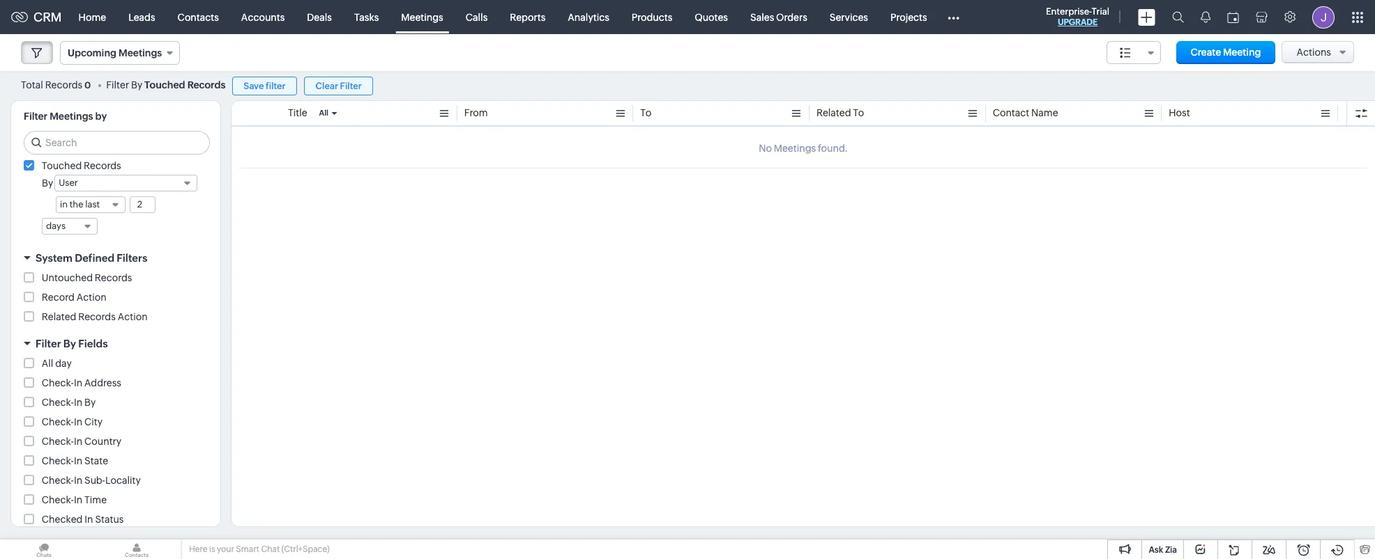 Task type: vqa. For each thing, say whether or not it's contained in the screenshot.
logo
no



Task type: describe. For each thing, give the bounding box(es) containing it.
leads link
[[117, 0, 166, 34]]

accounts link
[[230, 0, 296, 34]]

filters
[[117, 252, 147, 264]]

records for touched records
[[84, 160, 121, 172]]

filter by fields
[[36, 338, 108, 350]]

check- for check-in time
[[42, 495, 74, 506]]

records for untouched records
[[95, 273, 132, 284]]

profile element
[[1304, 0, 1343, 34]]

in for status
[[85, 515, 93, 526]]

upcoming meetings
[[68, 47, 162, 59]]

checked in status
[[42, 515, 124, 526]]

all for all
[[319, 109, 328, 117]]

by up the city
[[84, 397, 96, 409]]

search element
[[1164, 0, 1192, 34]]

save filter button
[[232, 77, 297, 96]]

(ctrl+space)
[[281, 545, 330, 555]]

analytics link
[[557, 0, 621, 34]]

home
[[79, 12, 106, 23]]

tasks
[[354, 12, 379, 23]]

total records 0
[[21, 79, 91, 91]]

records left save
[[187, 79, 226, 91]]

quotes
[[695, 12, 728, 23]]

Search text field
[[24, 132, 209, 154]]

in the last
[[60, 199, 100, 210]]

accounts
[[241, 12, 285, 23]]

filter meetings by
[[24, 111, 107, 122]]

filter for filter by fields
[[36, 338, 61, 350]]

related for related records action
[[42, 312, 76, 323]]

untouched
[[42, 273, 93, 284]]

sales orders link
[[739, 0, 819, 34]]

last
[[85, 199, 100, 210]]

sales orders
[[750, 12, 807, 23]]

filter right clear in the top left of the page
[[340, 81, 362, 91]]

fields
[[78, 338, 108, 350]]

check-in by
[[42, 397, 96, 409]]

host
[[1169, 107, 1190, 119]]

touched records
[[42, 160, 121, 172]]

in
[[60, 199, 68, 210]]

checked
[[42, 515, 83, 526]]

create meeting
[[1191, 47, 1261, 58]]

in for by
[[74, 397, 82, 409]]

here
[[189, 545, 207, 555]]

calls link
[[454, 0, 499, 34]]

system defined filters
[[36, 252, 147, 264]]

zia
[[1165, 546, 1177, 556]]

in for country
[[74, 437, 82, 448]]

reports
[[510, 12, 546, 23]]

clear filter
[[316, 81, 362, 91]]

days
[[46, 221, 66, 232]]

state
[[84, 456, 108, 467]]

size image
[[1120, 47, 1131, 59]]

save filter
[[244, 81, 286, 91]]

day
[[55, 358, 72, 370]]

reports link
[[499, 0, 557, 34]]

products link
[[621, 0, 684, 34]]

tasks link
[[343, 0, 390, 34]]

contacts image
[[93, 540, 181, 560]]

title
[[288, 107, 307, 119]]

is
[[209, 545, 215, 555]]

2 to from the left
[[853, 107, 864, 119]]

contacts
[[178, 12, 219, 23]]

system defined filters button
[[11, 246, 220, 271]]

system
[[36, 252, 73, 264]]

chat
[[261, 545, 280, 555]]

filter for filter by touched records
[[106, 79, 129, 91]]

contacts link
[[166, 0, 230, 34]]

Other Modules field
[[938, 6, 968, 28]]

filter by fields button
[[11, 332, 220, 356]]

deals link
[[296, 0, 343, 34]]

related for related to
[[817, 107, 851, 119]]

filter by touched records
[[106, 79, 226, 91]]

related to
[[817, 107, 864, 119]]

User field
[[55, 175, 197, 192]]

meetings link
[[390, 0, 454, 34]]

the
[[70, 199, 83, 210]]

check- for check-in country
[[42, 437, 74, 448]]

by inside dropdown button
[[63, 338, 76, 350]]

chats image
[[0, 540, 88, 560]]

orders
[[776, 12, 807, 23]]

upcoming
[[68, 47, 116, 59]]

save
[[244, 81, 264, 91]]

all for all day
[[42, 358, 53, 370]]

ask
[[1149, 546, 1163, 556]]

upgrade
[[1058, 17, 1098, 27]]

total
[[21, 79, 43, 91]]

create menu image
[[1138, 9, 1155, 25]]

1 horizontal spatial action
[[118, 312, 148, 323]]

profile image
[[1312, 6, 1335, 28]]

0 vertical spatial touched
[[144, 79, 185, 91]]

0 vertical spatial action
[[76, 292, 106, 303]]

ask zia
[[1149, 546, 1177, 556]]

filter
[[266, 81, 286, 91]]

here is your smart chat (ctrl+space)
[[189, 545, 330, 555]]

clear
[[316, 81, 338, 91]]



Task type: locate. For each thing, give the bounding box(es) containing it.
filter down total
[[24, 111, 48, 122]]

0 horizontal spatial all
[[42, 358, 53, 370]]

by left user
[[42, 178, 53, 189]]

quotes link
[[684, 0, 739, 34]]

check- for check-in sub-locality
[[42, 476, 74, 487]]

name
[[1031, 107, 1058, 119]]

1 horizontal spatial all
[[319, 109, 328, 117]]

check-
[[42, 378, 74, 389], [42, 397, 74, 409], [42, 417, 74, 428], [42, 437, 74, 448], [42, 456, 74, 467], [42, 476, 74, 487], [42, 495, 74, 506]]

records for related records action
[[78, 312, 116, 323]]

services
[[830, 12, 868, 23]]

in left the city
[[74, 417, 82, 428]]

check-in city
[[42, 417, 103, 428]]

5 check- from the top
[[42, 456, 74, 467]]

check- up the check-in time
[[42, 476, 74, 487]]

products
[[632, 12, 672, 23]]

1 horizontal spatial related
[[817, 107, 851, 119]]

your
[[217, 545, 234, 555]]

time
[[84, 495, 107, 506]]

in for time
[[74, 495, 82, 506]]

in for sub-
[[74, 476, 82, 487]]

check- down check-in city
[[42, 437, 74, 448]]

check-in time
[[42, 495, 107, 506]]

address
[[84, 378, 121, 389]]

action up related records action
[[76, 292, 106, 303]]

services link
[[819, 0, 879, 34]]

smart
[[236, 545, 259, 555]]

search image
[[1172, 11, 1184, 23]]

actions
[[1297, 47, 1331, 58]]

to
[[640, 107, 651, 119], [853, 107, 864, 119]]

projects
[[890, 12, 927, 23]]

0 vertical spatial meetings
[[401, 12, 443, 23]]

0 horizontal spatial action
[[76, 292, 106, 303]]

4 check- from the top
[[42, 437, 74, 448]]

locality
[[105, 476, 141, 487]]

in up check-in by
[[74, 378, 82, 389]]

records left 0
[[45, 79, 82, 91]]

1 horizontal spatial to
[[853, 107, 864, 119]]

user
[[59, 178, 78, 188]]

0 vertical spatial all
[[319, 109, 328, 117]]

check- down check-in country
[[42, 456, 74, 467]]

records for total records 0
[[45, 79, 82, 91]]

by
[[95, 111, 107, 122]]

1 vertical spatial meetings
[[119, 47, 162, 59]]

create
[[1191, 47, 1221, 58]]

from
[[464, 107, 488, 119]]

touched
[[144, 79, 185, 91], [42, 160, 82, 172]]

0 horizontal spatial touched
[[42, 160, 82, 172]]

records down system defined filters dropdown button
[[95, 273, 132, 284]]

check-in sub-locality
[[42, 476, 141, 487]]

records down 'search' text box
[[84, 160, 121, 172]]

signals image
[[1201, 11, 1211, 23]]

meetings for filter meetings by
[[50, 111, 93, 122]]

calls
[[466, 12, 488, 23]]

by down upcoming meetings 'field'
[[131, 79, 142, 91]]

filter
[[106, 79, 129, 91], [340, 81, 362, 91], [24, 111, 48, 122], [36, 338, 61, 350]]

crm
[[33, 10, 62, 24]]

touched up user
[[42, 160, 82, 172]]

sales
[[750, 12, 774, 23]]

filter right 0
[[106, 79, 129, 91]]

1 vertical spatial related
[[42, 312, 76, 323]]

in up check-in state
[[74, 437, 82, 448]]

create menu element
[[1130, 0, 1164, 34]]

check-in country
[[42, 437, 121, 448]]

in for city
[[74, 417, 82, 428]]

0
[[84, 80, 91, 91]]

action up 'filter by fields' dropdown button
[[118, 312, 148, 323]]

meetings inside 'field'
[[119, 47, 162, 59]]

in the last field
[[56, 197, 126, 213]]

None field
[[1106, 41, 1161, 64]]

all left day
[[42, 358, 53, 370]]

records up fields
[[78, 312, 116, 323]]

None text field
[[130, 197, 155, 213]]

contact
[[993, 107, 1029, 119]]

record action
[[42, 292, 106, 303]]

enterprise-
[[1046, 6, 1092, 17]]

check-in state
[[42, 456, 108, 467]]

calendar image
[[1227, 12, 1239, 23]]

analytics
[[568, 12, 609, 23]]

6 check- from the top
[[42, 476, 74, 487]]

leads
[[128, 12, 155, 23]]

untouched records
[[42, 273, 132, 284]]

meetings for upcoming meetings
[[119, 47, 162, 59]]

crm link
[[11, 10, 62, 24]]

in left sub- on the bottom of page
[[74, 476, 82, 487]]

meetings left calls link
[[401, 12, 443, 23]]

Upcoming Meetings field
[[60, 41, 180, 65]]

in left status on the bottom of page
[[85, 515, 93, 526]]

check- up check-in city
[[42, 397, 74, 409]]

0 horizontal spatial related
[[42, 312, 76, 323]]

by up day
[[63, 338, 76, 350]]

1 horizontal spatial touched
[[144, 79, 185, 91]]

2 vertical spatial meetings
[[50, 111, 93, 122]]

signals element
[[1192, 0, 1219, 34]]

sub-
[[84, 476, 105, 487]]

all day
[[42, 358, 72, 370]]

1 to from the left
[[640, 107, 651, 119]]

related
[[817, 107, 851, 119], [42, 312, 76, 323]]

check- down check-in by
[[42, 417, 74, 428]]

trial
[[1092, 6, 1109, 17]]

in down check-in address
[[74, 397, 82, 409]]

enterprise-trial upgrade
[[1046, 6, 1109, 27]]

in for address
[[74, 378, 82, 389]]

check- for check-in by
[[42, 397, 74, 409]]

record
[[42, 292, 74, 303]]

all right title
[[319, 109, 328, 117]]

7 check- from the top
[[42, 495, 74, 506]]

in
[[74, 378, 82, 389], [74, 397, 82, 409], [74, 417, 82, 428], [74, 437, 82, 448], [74, 456, 82, 467], [74, 476, 82, 487], [74, 495, 82, 506], [85, 515, 93, 526]]

meeting
[[1223, 47, 1261, 58]]

in left time
[[74, 495, 82, 506]]

1 vertical spatial action
[[118, 312, 148, 323]]

0 vertical spatial related
[[817, 107, 851, 119]]

meetings down leads
[[119, 47, 162, 59]]

check- for check-in city
[[42, 417, 74, 428]]

check- up checked
[[42, 495, 74, 506]]

defined
[[75, 252, 114, 264]]

1 horizontal spatial meetings
[[119, 47, 162, 59]]

meetings left by
[[50, 111, 93, 122]]

projects link
[[879, 0, 938, 34]]

deals
[[307, 12, 332, 23]]

3 check- from the top
[[42, 417, 74, 428]]

filter up all day
[[36, 338, 61, 350]]

1 check- from the top
[[42, 378, 74, 389]]

home link
[[67, 0, 117, 34]]

status
[[95, 515, 124, 526]]

city
[[84, 417, 103, 428]]

check- down all day
[[42, 378, 74, 389]]

in for state
[[74, 456, 82, 467]]

create meeting button
[[1177, 41, 1275, 64]]

1 vertical spatial touched
[[42, 160, 82, 172]]

country
[[84, 437, 121, 448]]

2 horizontal spatial meetings
[[401, 12, 443, 23]]

0 horizontal spatial to
[[640, 107, 651, 119]]

filter for filter meetings by
[[24, 111, 48, 122]]

related records action
[[42, 312, 148, 323]]

contact name
[[993, 107, 1058, 119]]

check- for check-in address
[[42, 378, 74, 389]]

days field
[[42, 218, 98, 235]]

check- for check-in state
[[42, 456, 74, 467]]

records
[[45, 79, 82, 91], [187, 79, 226, 91], [84, 160, 121, 172], [95, 273, 132, 284], [78, 312, 116, 323]]

check-in address
[[42, 378, 121, 389]]

1 vertical spatial all
[[42, 358, 53, 370]]

filter inside dropdown button
[[36, 338, 61, 350]]

2 check- from the top
[[42, 397, 74, 409]]

in left "state"
[[74, 456, 82, 467]]

touched down upcoming meetings 'field'
[[144, 79, 185, 91]]

0 horizontal spatial meetings
[[50, 111, 93, 122]]



